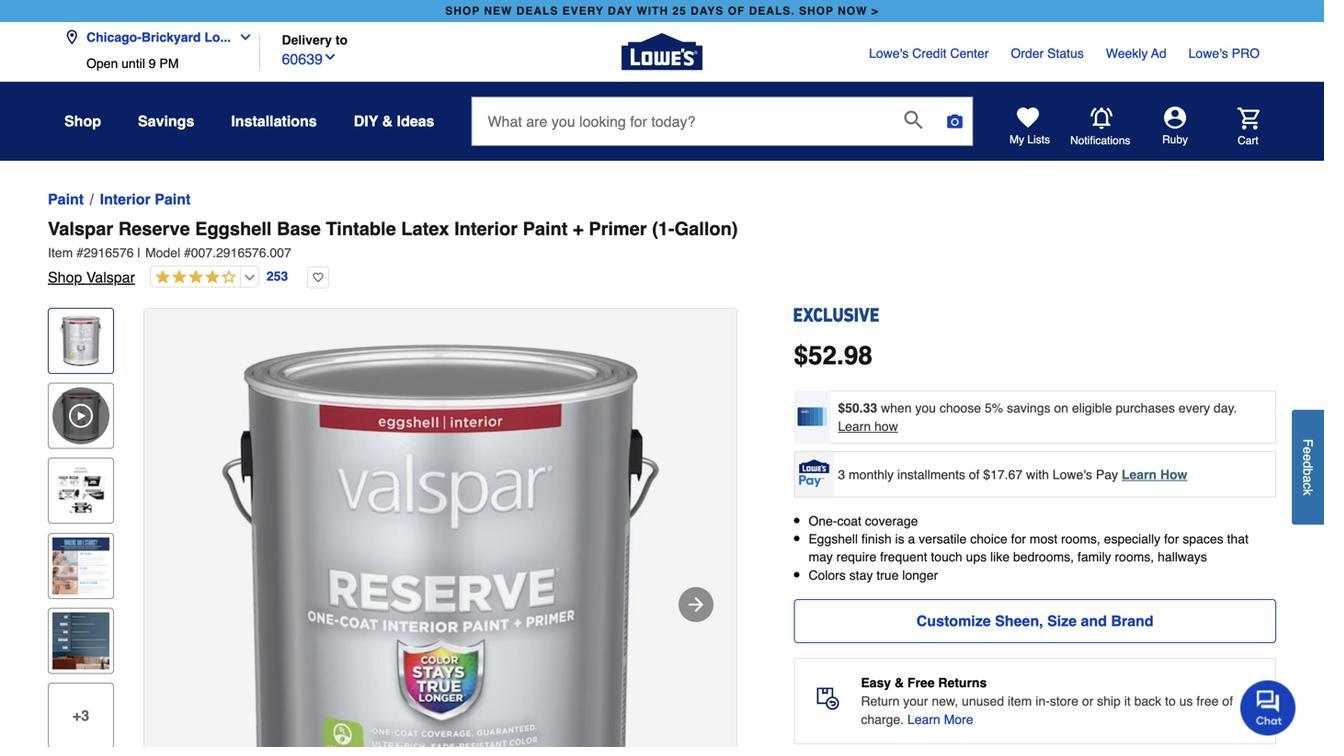 Task type: vqa. For each thing, say whether or not it's contained in the screenshot.
the Open
yes



Task type: describe. For each thing, give the bounding box(es) containing it.
learn how link
[[1122, 467, 1188, 482]]

interior paint
[[100, 191, 191, 208]]

Search Query text field
[[472, 97, 890, 145]]

f
[[1301, 439, 1316, 447]]

easy
[[861, 676, 891, 691]]

to inside easy & free returns return your new, unused item in-store or ship it back to us free of charge.
[[1165, 694, 1176, 709]]

true
[[877, 568, 899, 583]]

notifications
[[1071, 134, 1131, 147]]

chicago-
[[86, 30, 142, 45]]

order
[[1011, 46, 1044, 61]]

2 for from the left
[[1164, 532, 1179, 547]]

deals.
[[749, 5, 795, 17]]

finish
[[862, 532, 892, 547]]

days
[[691, 5, 724, 17]]

lowe's home improvement lists image
[[1017, 107, 1039, 129]]

a inside button
[[1301, 476, 1316, 483]]

learn how button
[[838, 418, 898, 436]]

heart outline image
[[307, 267, 329, 289]]

or
[[1082, 694, 1094, 709]]

most
[[1030, 532, 1058, 547]]

1 shop from the left
[[445, 5, 480, 17]]

especially
[[1104, 532, 1161, 547]]

camera image
[[946, 112, 964, 131]]

order status link
[[1011, 44, 1084, 63]]

shop button
[[64, 105, 101, 138]]

ups
[[966, 550, 987, 565]]

ad
[[1151, 46, 1167, 61]]

& for diy
[[382, 113, 393, 130]]

pay
[[1096, 467, 1118, 482]]

savings button
[[138, 105, 194, 138]]

store
[[1050, 694, 1079, 709]]

one-coat coverage eggshell finish is a versatile choice for most rooms, especially for spaces that may require frequent touch ups like bedrooms, family rooms, hallways colors stay true longer
[[809, 514, 1249, 583]]

in-
[[1036, 694, 1050, 709]]

unused
[[962, 694, 1004, 709]]

eligible
[[1072, 401, 1112, 416]]

lowe's home improvement notification center image
[[1091, 107, 1113, 129]]

2916576
[[84, 246, 134, 260]]

order status
[[1011, 46, 1084, 61]]

stay
[[850, 568, 873, 583]]

base
[[277, 218, 321, 240]]

valspar inside valspar reserve eggshell base tintable latex interior paint + primer (1-gallon) item # 2916576 | model # 007.2916576.007
[[48, 218, 113, 240]]

eggshell inside one-coat coverage eggshell finish is a versatile choice for most rooms, especially for spaces that may require frequent touch ups like bedrooms, family rooms, hallways colors stay true longer
[[809, 532, 858, 547]]

valspar  #007.2916576.007 - thumbnail2 image
[[52, 463, 109, 520]]

1 horizontal spatial paint
[[155, 191, 191, 208]]

25
[[673, 5, 687, 17]]

lowe's pro
[[1189, 46, 1260, 61]]

weekly ad link
[[1106, 44, 1167, 63]]

new,
[[932, 694, 959, 709]]

is
[[895, 532, 905, 547]]

latex
[[401, 218, 449, 240]]

0 horizontal spatial paint
[[48, 191, 84, 208]]

return
[[861, 694, 900, 709]]

gallon)
[[675, 218, 738, 240]]

cart button
[[1212, 107, 1260, 148]]

how
[[875, 419, 898, 434]]

0 vertical spatial interior
[[100, 191, 151, 208]]

1 e from the top
[[1301, 447, 1316, 454]]

chat invite button image
[[1241, 680, 1297, 736]]

1 for from the left
[[1011, 532, 1026, 547]]

weekly
[[1106, 46, 1148, 61]]

|
[[137, 246, 141, 260]]

3 monthly installments of $17.67 with lowe's pay learn how
[[838, 467, 1188, 482]]

spaces
[[1183, 532, 1224, 547]]

back
[[1135, 694, 1162, 709]]

lowe's home improvement logo image
[[622, 11, 703, 92]]

$50.33
[[838, 401, 878, 416]]

$50.33 when you choose 5% savings on eligible purchases every day. learn how
[[838, 401, 1237, 434]]

paint link
[[48, 189, 84, 211]]

k
[[1301, 489, 1316, 496]]

customize sheen, size and brand
[[917, 613, 1154, 630]]

installations button
[[231, 105, 317, 138]]

0 vertical spatial of
[[969, 467, 980, 482]]

2 shop from the left
[[799, 5, 834, 17]]

you
[[916, 401, 936, 416]]

require
[[837, 550, 877, 565]]

b
[[1301, 469, 1316, 476]]

shop for shop valspar
[[48, 269, 82, 286]]

longer
[[902, 568, 938, 583]]

day
[[608, 5, 633, 17]]

lowe's home improvement cart image
[[1238, 107, 1260, 129]]

choose
[[940, 401, 981, 416]]

ruby button
[[1131, 107, 1220, 147]]

diy
[[354, 113, 378, 130]]

4.3 stars image
[[151, 269, 236, 286]]

9
[[149, 56, 156, 71]]

& for easy
[[895, 676, 904, 691]]

every
[[563, 5, 604, 17]]

+
[[573, 218, 584, 240]]

delivery
[[282, 33, 332, 47]]

size
[[1048, 613, 1077, 630]]

$
[[794, 341, 808, 371]]

tintable
[[326, 218, 396, 240]]

valspar  #007.2916576.007 - thumbnail image
[[52, 313, 109, 370]]

1 vertical spatial learn
[[1122, 467, 1157, 482]]

60639
[[282, 51, 323, 68]]

shop for shop
[[64, 113, 101, 130]]

primer
[[589, 218, 647, 240]]

item
[[1008, 694, 1032, 709]]

d
[[1301, 461, 1316, 469]]

diy & ideas button
[[354, 105, 435, 138]]

bedrooms,
[[1013, 550, 1074, 565]]

one-
[[809, 514, 837, 529]]



Task type: locate. For each thing, give the bounding box(es) containing it.
0 horizontal spatial lowe's
[[869, 46, 909, 61]]

0 horizontal spatial a
[[908, 532, 915, 547]]

lowe's for lowe's pro
[[1189, 46, 1229, 61]]

arrow right image
[[685, 594, 707, 616]]

+3 button
[[48, 683, 114, 748]]

0 vertical spatial shop
[[64, 113, 101, 130]]

versatile
[[919, 532, 967, 547]]

1 horizontal spatial lowe's
[[1053, 467, 1093, 482]]

valspar  #007.2916576.007 image
[[144, 309, 737, 748]]

us
[[1180, 694, 1193, 709]]

eggshell inside valspar reserve eggshell base tintable latex interior paint + primer (1-gallon) item # 2916576 | model # 007.2916576.007
[[195, 218, 272, 240]]

every
[[1179, 401, 1210, 416]]

eggshell down one-
[[809, 532, 858, 547]]

when
[[881, 401, 912, 416]]

0 horizontal spatial eggshell
[[195, 218, 272, 240]]

& inside easy & free returns return your new, unused item in-store or ship it back to us free of charge.
[[895, 676, 904, 691]]

1 horizontal spatial to
[[1165, 694, 1176, 709]]

of left the $17.67
[[969, 467, 980, 482]]

new
[[484, 5, 513, 17]]

chevron down image left delivery
[[231, 30, 253, 45]]

&
[[382, 113, 393, 130], [895, 676, 904, 691]]

chicago-brickyard lo...
[[86, 30, 231, 45]]

1 horizontal spatial chevron down image
[[323, 50, 338, 64]]

# right item on the left top of page
[[76, 246, 84, 260]]

free
[[908, 676, 935, 691]]

e up b
[[1301, 454, 1316, 461]]

easy & free returns return your new, unused item in-store or ship it back to us free of charge.
[[861, 676, 1233, 727]]

1 vertical spatial interior
[[454, 218, 518, 240]]

0 vertical spatial to
[[336, 33, 348, 47]]

0 horizontal spatial to
[[336, 33, 348, 47]]

$ 52 . 98
[[794, 341, 873, 371]]

lowe's left pay
[[1053, 467, 1093, 482]]

credit
[[912, 46, 947, 61]]

hallways
[[1158, 550, 1207, 565]]

& inside button
[[382, 113, 393, 130]]

lowe's for lowe's credit center
[[869, 46, 909, 61]]

0 horizontal spatial shop
[[445, 5, 480, 17]]

0 horizontal spatial rooms,
[[1061, 532, 1101, 547]]

search image
[[905, 111, 923, 129]]

1 vertical spatial of
[[1223, 694, 1233, 709]]

interior paint link
[[100, 189, 191, 211]]

choice
[[971, 532, 1008, 547]]

for up hallways
[[1164, 532, 1179, 547]]

2 vertical spatial learn
[[908, 713, 941, 727]]

for left most
[[1011, 532, 1026, 547]]

chevron down image inside chicago-brickyard lo... button
[[231, 30, 253, 45]]

1 horizontal spatial rooms,
[[1115, 550, 1154, 565]]

0 vertical spatial &
[[382, 113, 393, 130]]

with
[[1026, 467, 1049, 482]]

0 horizontal spatial learn
[[838, 419, 871, 434]]

of
[[728, 5, 745, 17]]

lowes pay logo image
[[796, 460, 833, 487]]

of right free
[[1223, 694, 1233, 709]]

1 horizontal spatial shop
[[799, 5, 834, 17]]

shop left now
[[799, 5, 834, 17]]

interior inside valspar reserve eggshell base tintable latex interior paint + primer (1-gallon) item # 2916576 | model # 007.2916576.007
[[454, 218, 518, 240]]

1 horizontal spatial eggshell
[[809, 532, 858, 547]]

valspar down 2916576
[[86, 269, 135, 286]]

(1-
[[652, 218, 675, 240]]

1 vertical spatial rooms,
[[1115, 550, 1154, 565]]

1 vertical spatial chevron down image
[[323, 50, 338, 64]]

to right delivery
[[336, 33, 348, 47]]

lowe's left the pro
[[1189, 46, 1229, 61]]

learn down your
[[908, 713, 941, 727]]

1 horizontal spatial of
[[1223, 694, 1233, 709]]

to left us
[[1165, 694, 1176, 709]]

installations
[[231, 113, 317, 130]]

rooms, up family at bottom
[[1061, 532, 1101, 547]]

valspar  #007.2916576.007 - thumbnail4 image
[[52, 613, 109, 670]]

253
[[267, 269, 288, 284]]

savings
[[138, 113, 194, 130]]

& right diy
[[382, 113, 393, 130]]

center
[[950, 46, 989, 61]]

valspar  #007.2916576.007 - thumbnail3 image
[[52, 538, 109, 595]]

paint inside valspar reserve eggshell base tintable latex interior paint + primer (1-gallon) item # 2916576 | model # 007.2916576.007
[[523, 218, 568, 240]]

2 e from the top
[[1301, 454, 1316, 461]]

now
[[838, 5, 868, 17]]

touch
[[931, 550, 963, 565]]

2 horizontal spatial learn
[[1122, 467, 1157, 482]]

lowe's inside 'link'
[[1189, 46, 1229, 61]]

.
[[837, 341, 844, 371]]

it
[[1125, 694, 1131, 709]]

0 horizontal spatial interior
[[100, 191, 151, 208]]

shop left new on the left top
[[445, 5, 480, 17]]

None search field
[[471, 97, 974, 161]]

0 vertical spatial learn
[[838, 419, 871, 434]]

ruby
[[1163, 133, 1188, 146]]

brand
[[1111, 613, 1154, 630]]

1 horizontal spatial learn
[[908, 713, 941, 727]]

lowe's inside "link"
[[869, 46, 909, 61]]

my
[[1010, 133, 1025, 146]]

0 horizontal spatial for
[[1011, 532, 1026, 547]]

open until 9 pm
[[86, 56, 179, 71]]

shop new deals every day with 25 days of deals. shop now > link
[[442, 0, 883, 22]]

customize sheen, size and brand link
[[794, 600, 1277, 644]]

1 # from the left
[[76, 246, 84, 260]]

day.
[[1214, 401, 1237, 416]]

007.2916576.007
[[191, 246, 291, 260]]

0 horizontal spatial &
[[382, 113, 393, 130]]

deals
[[517, 5, 559, 17]]

1 vertical spatial shop
[[48, 269, 82, 286]]

ideas
[[397, 113, 435, 130]]

2 # from the left
[[184, 246, 191, 260]]

1 vertical spatial &
[[895, 676, 904, 691]]

60639 button
[[282, 46, 338, 70]]

0 horizontal spatial #
[[76, 246, 84, 260]]

0 vertical spatial chevron down image
[[231, 30, 253, 45]]

e up d
[[1301, 447, 1316, 454]]

1 horizontal spatial for
[[1164, 532, 1179, 547]]

item
[[48, 246, 73, 260]]

0 vertical spatial eggshell
[[195, 218, 272, 240]]

1 vertical spatial valspar
[[86, 269, 135, 286]]

learn down $50.33
[[838, 419, 871, 434]]

savings
[[1007, 401, 1051, 416]]

5%
[[985, 401, 1004, 416]]

1 horizontal spatial &
[[895, 676, 904, 691]]

paint up item on the left top of page
[[48, 191, 84, 208]]

chicago-brickyard lo... button
[[64, 19, 260, 56]]

paint left +
[[523, 218, 568, 240]]

open
[[86, 56, 118, 71]]

1 vertical spatial eggshell
[[809, 532, 858, 547]]

0 horizontal spatial of
[[969, 467, 980, 482]]

lowe's pro link
[[1189, 44, 1260, 63]]

interior up the "reserve"
[[100, 191, 151, 208]]

how
[[1161, 467, 1188, 482]]

chevron down image
[[231, 30, 253, 45], [323, 50, 338, 64]]

shop down item on the left top of page
[[48, 269, 82, 286]]

# right the model
[[184, 246, 191, 260]]

& left free
[[895, 676, 904, 691]]

ship
[[1097, 694, 1121, 709]]

a inside one-coat coverage eggshell finish is a versatile choice for most rooms, especially for spaces that may require frequent touch ups like bedrooms, family rooms, hallways colors stay true longer
[[908, 532, 915, 547]]

learn right pay
[[1122, 467, 1157, 482]]

rooms, down the especially on the bottom right of the page
[[1115, 550, 1154, 565]]

chevron down image down delivery to
[[323, 50, 338, 64]]

location image
[[64, 30, 79, 45]]

with
[[637, 5, 669, 17]]

customize
[[917, 613, 991, 630]]

eggshell
[[195, 218, 272, 240], [809, 532, 858, 547]]

shop
[[445, 5, 480, 17], [799, 5, 834, 17]]

family
[[1078, 550, 1112, 565]]

coat
[[837, 514, 862, 529]]

shop valspar
[[48, 269, 135, 286]]

returns
[[938, 676, 987, 691]]

delivery to
[[282, 33, 348, 47]]

e
[[1301, 447, 1316, 454], [1301, 454, 1316, 461]]

0 horizontal spatial chevron down image
[[231, 30, 253, 45]]

learn inside 'learn more' link
[[908, 713, 941, 727]]

lists
[[1028, 133, 1050, 146]]

chevron down image inside 60639 button
[[323, 50, 338, 64]]

1 horizontal spatial a
[[1301, 476, 1316, 483]]

on
[[1054, 401, 1069, 416]]

diy & ideas
[[354, 113, 435, 130]]

1 horizontal spatial #
[[184, 246, 191, 260]]

1 vertical spatial a
[[908, 532, 915, 547]]

shop
[[64, 113, 101, 130], [48, 269, 82, 286]]

item number 2 9 1 6 5 7 6 and model number 0 0 7 . 2 9 1 6 5 7 6 . 0 0 7 element
[[48, 244, 1277, 262]]

lowe's
[[869, 46, 909, 61], [1189, 46, 1229, 61], [1053, 467, 1093, 482]]

your
[[903, 694, 928, 709]]

paint up the "reserve"
[[155, 191, 191, 208]]

frequent
[[880, 550, 928, 565]]

pro
[[1232, 46, 1260, 61]]

learn inside "$50.33 when you choose 5% savings on eligible purchases every day. learn how"
[[838, 419, 871, 434]]

status
[[1048, 46, 1084, 61]]

more
[[944, 713, 974, 727]]

1 vertical spatial to
[[1165, 694, 1176, 709]]

0 vertical spatial a
[[1301, 476, 1316, 483]]

2 horizontal spatial lowe's
[[1189, 46, 1229, 61]]

my lists
[[1010, 133, 1050, 146]]

lowe's credit center link
[[869, 44, 989, 63]]

lo...
[[205, 30, 231, 45]]

1 horizontal spatial interior
[[454, 218, 518, 240]]

lowe's left credit
[[869, 46, 909, 61]]

cart
[[1238, 134, 1259, 147]]

a right the "is"
[[908, 532, 915, 547]]

0 vertical spatial rooms,
[[1061, 532, 1101, 547]]

0 vertical spatial valspar
[[48, 218, 113, 240]]

valspar up item on the left top of page
[[48, 218, 113, 240]]

lowe's credit center
[[869, 46, 989, 61]]

a up k
[[1301, 476, 1316, 483]]

2 horizontal spatial paint
[[523, 218, 568, 240]]

#
[[76, 246, 84, 260], [184, 246, 191, 260]]

interior right latex
[[454, 218, 518, 240]]

eggshell up 007.2916576.007
[[195, 218, 272, 240]]

of inside easy & free returns return your new, unused item in-store or ship it back to us free of charge.
[[1223, 694, 1233, 709]]

shop down open
[[64, 113, 101, 130]]



